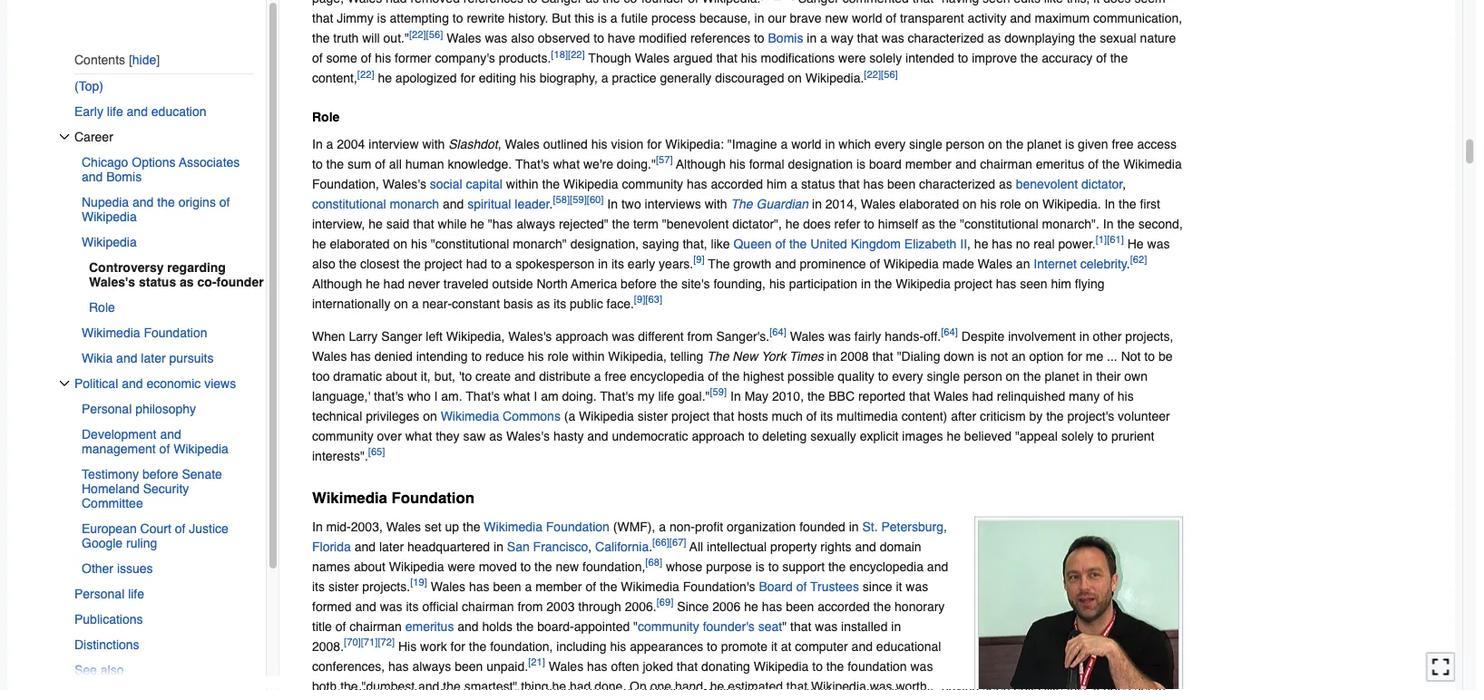 Task type: locate. For each thing, give the bounding box(es) containing it.
0 vertical spatial the
[[731, 196, 753, 211]]

2006
[[712, 599, 741, 614]]

1 vertical spatial an
[[1012, 349, 1026, 363]]

and down 2003,
[[354, 539, 376, 554]]

him up guardian
[[767, 176, 787, 191]]

2 vertical spatial also
[[101, 663, 124, 678]]

history.
[[508, 11, 548, 25]]

1 vertical spatial accorded
[[818, 599, 870, 614]]

. up monarch"
[[550, 196, 553, 211]]

1 vertical spatial what
[[503, 389, 530, 403]]

bbc
[[829, 389, 855, 403]]

wales inside [22] [56] wales was also observed to have modified references to bomis
[[447, 31, 481, 45]]

one
[[650, 679, 671, 690]]

in a way that was characterized as downplaying the sexual nature of some of his former company's products.
[[312, 31, 1176, 65]]

[66] link
[[652, 537, 669, 549]]

of down will at the left of the page
[[361, 51, 371, 65]]

wales inside when larry sanger left wikipedia, wales's approach was different from sanger's. [64] wales was fairly hands-off. [64]
[[790, 329, 825, 343]]

2 horizontal spatial it
[[1093, 0, 1100, 5]]

educational
[[876, 639, 941, 654]]

his
[[398, 639, 417, 654]]

has inside his work for the foundation, including his appearances to promote it at computer and educational conferences, has always been unpaid.
[[388, 659, 409, 674]]

1 vertical spatial free
[[605, 369, 627, 383]]

0 horizontal spatial foundation,
[[490, 639, 553, 654]]

the inside social capital within the wikipedia community has accorded him a status that has been characterized as benevolent dictator , constitutional monarch and spiritual leader . [58] [59] [60] in two interviews with the guardian
[[542, 176, 560, 191]]

been
[[887, 176, 916, 191], [493, 579, 521, 594], [786, 599, 814, 614], [455, 659, 483, 674]]

for right work
[[450, 639, 465, 654]]

although down wikipedia:
[[676, 156, 726, 171]]

encyclopedia inside whose purpose is to support the encyclopedia and its sister projects.
[[849, 559, 924, 574]]

the down two
[[612, 216, 630, 231]]

what
[[553, 156, 580, 171], [503, 389, 530, 403], [405, 428, 432, 443]]

1 vertical spatial wikipedia.
[[1042, 196, 1101, 211]]

wales inside in 2014, wales elaborated on his role on wikipedia. in the first interview, he said that while he "has always rejected" the term "benevolent dictator", he does refer to himself as the "constitutional monarch". in the second, he elaborated on his "constitutional monarch" designation, saying that, like
[[861, 196, 896, 211]]

0 vertical spatial within
[[506, 176, 539, 191]]

economic
[[146, 376, 201, 391]]

of inside queen of the united kingdom elizabeth ii , he has no real power. [1] [61]
[[775, 236, 786, 251]]

status inside controversy regarding wales's status as co-founder
[[139, 275, 176, 289]]

his inside although he had never traveled outside north america before the site's founding, his participation in the wikipedia project has seen him flying internationally on a near-constant basis as its public face.
[[769, 276, 785, 291]]

1 horizontal spatial .
[[649, 539, 652, 554]]

0 vertical spatial accorded
[[711, 176, 763, 191]]

with up the "benevolent
[[705, 196, 727, 211]]

a
[[610, 11, 618, 25], [820, 31, 827, 45], [601, 71, 608, 85], [326, 136, 333, 151], [781, 136, 788, 151], [791, 176, 798, 191], [505, 256, 512, 271], [412, 296, 419, 311], [594, 369, 601, 383], [659, 519, 666, 534], [525, 579, 532, 594]]

with inside social capital within the wikipedia community has accorded him a status that has been characterized as benevolent dictator , constitutional monarch and spiritual leader . [58] [59] [60] in two interviews with the guardian
[[705, 196, 727, 211]]

of down philosophy
[[159, 442, 170, 456]]

0 horizontal spatial free
[[605, 369, 627, 383]]

and inside in 2008 that "dialing down is not an option for me ... not to be too dramatic about it, but, 'to create and distribute a free encyclopedia of the highest possible quality to every single person on the planet in their own language,' that's who i am. that's what i am doing. that's my life goal."
[[514, 369, 536, 383]]

0 horizontal spatial [9]
[[634, 294, 645, 305]]

community inside social capital within the wikipedia community has accorded him a status that has been characterized as benevolent dictator , constitutional monarch and spiritual leader . [58] [59] [60] in two interviews with the guardian
[[622, 176, 683, 191]]

development
[[82, 427, 156, 442]]

approach inside when larry sanger left wikipedia, wales's approach was different from sanger's. [64] wales was fairly hands-off. [64]
[[555, 329, 608, 343]]

former
[[395, 51, 431, 65]]

interviews
[[645, 196, 701, 211]]

[18]
[[551, 49, 568, 60]]

as down "north"
[[537, 296, 550, 311]]

, inside social capital within the wikipedia community has accorded him a status that has been characterized as benevolent dictator , constitutional monarch and spiritual leader . [58] [59] [60] in two interviews with the guardian
[[1123, 176, 1126, 191]]

0 vertical spatial free
[[1112, 136, 1134, 151]]

1 vertical spatial [9]
[[634, 294, 645, 305]]

the up accuracy
[[1079, 31, 1096, 45]]

person
[[946, 136, 985, 151], [963, 369, 1002, 383]]

1 vertical spatial solely
[[1061, 428, 1094, 443]]

1 horizontal spatial [9]
[[693, 254, 705, 265]]

sanger commented that "having seen edits like this, it does seem that jimmy is attempting to rewrite history. but this is a futile process because, in our brave new world of transparent activity and maximum communication, the truth will out."
[[312, 0, 1182, 45]]

human
[[405, 156, 444, 171]]

larry
[[349, 329, 378, 343]]

he down guardian
[[786, 216, 800, 231]]

outside
[[492, 276, 533, 291]]

elizabeth
[[904, 236, 957, 251]]

0 horizontal spatial project
[[424, 256, 462, 271]]

his inside despite involvement in other projects, wales has denied intending to reduce his role within wikipedia, telling
[[528, 349, 544, 363]]

0 horizontal spatial sister
[[328, 579, 359, 594]]

sum
[[347, 156, 371, 171]]

vision
[[611, 136, 643, 151]]

refer
[[834, 216, 860, 231]]

2 horizontal spatial chairman
[[980, 156, 1032, 171]]

0 horizontal spatial .
[[550, 196, 553, 211]]

0 vertical spatial planet
[[1027, 136, 1062, 151]]

and right growth
[[775, 256, 796, 271]]

to left bomis link
[[754, 31, 764, 45]]

solely
[[869, 51, 902, 65], [1061, 428, 1094, 443]]

on down said
[[393, 236, 407, 251]]

of right the 'queen'
[[775, 236, 786, 251]]

founded
[[799, 519, 845, 534]]

his inside the though wales argued that his modifications were solely intended to improve the accuracy of the content,
[[741, 51, 757, 65]]

1 horizontal spatial world
[[852, 11, 882, 25]]

0 horizontal spatial seen
[[983, 0, 1010, 5]]

1 vertical spatial status
[[139, 275, 176, 289]]

and inside since it was formed and was its official chairman from 2003 through 2006.
[[355, 599, 376, 614]]

personal
[[82, 402, 132, 416], [74, 587, 125, 601]]

hand,
[[675, 679, 707, 690]]

[9]
[[693, 254, 705, 265], [634, 294, 645, 305]]

like
[[1044, 0, 1063, 5], [711, 236, 730, 251]]

0 vertical spatial personal
[[82, 402, 132, 416]]

1 [64] from the left
[[769, 327, 786, 338]]

publications link
[[74, 607, 253, 632]]

the inside since 2006 he has been accorded the honorary title of chairman
[[873, 599, 891, 614]]

0 horizontal spatial wikipedia,
[[446, 329, 505, 343]]

1 vertical spatial sanger
[[381, 329, 422, 343]]

he down donating
[[710, 679, 724, 690]]

the up [58] at the top of the page
[[542, 176, 560, 191]]

the up dictator",
[[731, 196, 753, 211]]

0 horizontal spatial emeritus
[[405, 619, 454, 634]]

wales down modified
[[635, 51, 670, 65]]

0 vertical spatial from
[[687, 329, 713, 343]]

multimedia
[[837, 408, 898, 423]]

sanger inside sanger commented that "having seen edits like this, it does seem that jimmy is attempting to rewrite history. but this is a futile process because, in our brave new world of transparent activity and maximum communication, the truth will out."
[[798, 0, 839, 5]]

as inside social capital within the wikipedia community has accorded him a status that has been characterized as benevolent dictator , constitutional monarch and spiritual leader . [58] [59] [60] in two interviews with the guardian
[[999, 176, 1012, 191]]

and inside social capital within the wikipedia community has accorded him a status that has been characterized as benevolent dictator , constitutional monarch and spiritual leader . [58] [59] [60] in two interviews with the guardian
[[443, 196, 464, 211]]

[56] down attempting
[[426, 29, 443, 40]]

has up the "dumbest
[[388, 659, 409, 674]]

although for he
[[312, 276, 362, 291]]

0 vertical spatial always
[[516, 216, 555, 231]]

with up human
[[422, 136, 445, 151]]

wikipedia, inside despite involvement in other projects, wales has denied intending to reduce his role within wikipedia, telling
[[608, 349, 667, 363]]

is
[[377, 11, 386, 25], [598, 11, 607, 25], [1065, 136, 1074, 151], [856, 156, 866, 171], [978, 349, 987, 363], [756, 559, 765, 574]]

management
[[82, 442, 156, 456]]

1 vertical spatial community
[[312, 428, 374, 443]]

1 vertical spatial planet
[[1045, 369, 1079, 383]]

and
[[1010, 11, 1031, 25], [127, 104, 148, 119], [955, 156, 976, 171], [82, 170, 103, 184], [132, 195, 154, 209], [443, 196, 464, 211], [775, 256, 796, 271], [116, 351, 137, 365], [514, 369, 536, 383], [122, 376, 143, 391], [160, 427, 181, 442], [587, 428, 608, 443], [354, 539, 376, 554], [855, 539, 876, 554], [927, 559, 948, 574], [355, 599, 376, 614], [458, 619, 479, 634], [852, 639, 873, 654], [418, 679, 439, 690]]

0 horizontal spatial [9] link
[[634, 294, 645, 305]]

wikipedia. inside in 2014, wales elaborated on his role on wikipedia. in the first interview, he said that while he "has always rejected" the term "benevolent dictator", he does refer to himself as the "constitutional monarch". in the second, he elaborated on his "constitutional monarch" designation, saying that, like
[[1042, 196, 1101, 211]]

1 horizontal spatial "constitutional
[[960, 216, 1039, 231]]

wikimedia foundation up wikia and later pursuits
[[82, 326, 207, 340]]

2 horizontal spatial .
[[1127, 256, 1130, 271]]

[64] up down
[[941, 327, 958, 338]]

0 vertical spatial approach
[[555, 329, 608, 343]]

1 horizontal spatial solely
[[1061, 428, 1094, 443]]

to up the board
[[768, 559, 779, 574]]

emeritus up work
[[405, 619, 454, 634]]

1 vertical spatial seen
[[1020, 276, 1047, 291]]

1 horizontal spatial foundation,
[[582, 559, 645, 574]]

wikimedia down access at the right top of the page
[[1123, 156, 1182, 171]]

in a 2004 interview with slashdot
[[312, 136, 498, 151]]

that down the 'at'
[[786, 679, 808, 690]]

0 vertical spatial about
[[386, 369, 417, 383]]

was down projects.
[[380, 599, 402, 614]]

1 vertical spatial single
[[927, 369, 960, 383]]

chicago options associates and bomis
[[82, 155, 240, 184]]

other
[[82, 561, 113, 576]]

in inside the in may 2010, the bbc reported that wales had relinquished many of his technical privileges on
[[730, 389, 741, 403]]

to up reported
[[878, 369, 889, 383]]

an right not
[[1012, 349, 1026, 363]]

possible
[[788, 369, 834, 383]]

as inside (a wikipedia sister project that hosts much of its multimedia content) after criticism by the project's volunteer community over what they saw as wales's hasty and undemocratic approach to deleting sexually explicit images he believed "appeal solely to prurient interests".
[[489, 428, 503, 443]]

0 horizontal spatial role
[[89, 300, 115, 315]]

0 vertical spatial [9] link
[[693, 254, 705, 265]]

a inside social capital within the wikipedia community has accorded him a status that has been characterized as benevolent dictator , constitutional monarch and spiritual leader . [58] [59] [60] in two interviews with the guardian
[[791, 176, 798, 191]]

bomis inside chicago options associates and bomis
[[106, 170, 142, 184]]

1 horizontal spatial accorded
[[818, 599, 870, 614]]

in left other
[[1079, 329, 1089, 343]]

two
[[621, 196, 641, 211]]

accorded down , wales outlined his vision for wikipedia: "imagine a world in which every single person on the planet is given free access to the sum of all human knowledge. that's what we're doing."
[[711, 176, 763, 191]]

1 vertical spatial life
[[658, 389, 674, 403]]

deleting
[[762, 428, 807, 443]]

new up way
[[825, 11, 848, 25]]

the up [61] link
[[1117, 216, 1135, 231]]

was down the "rewrite"
[[485, 31, 507, 45]]

a inside in a way that was characterized as downplaying the sexual nature of some of his former company's products.
[[820, 31, 827, 45]]

1 vertical spatial new
[[556, 559, 579, 574]]

wales's inside although his formal designation is board member and chairman emeritus of the wikimedia foundation, wales's
[[383, 176, 426, 191]]

has down larry
[[350, 349, 371, 363]]

his
[[375, 51, 391, 65], [741, 51, 757, 65], [520, 71, 536, 85], [591, 136, 607, 151], [729, 156, 746, 171], [980, 196, 997, 211], [411, 236, 427, 251], [769, 276, 785, 291], [528, 349, 544, 363], [1118, 389, 1134, 403], [610, 639, 626, 654]]

he down closest
[[366, 276, 380, 291]]

0 vertical spatial sister
[[638, 408, 668, 423]]

0 horizontal spatial what
[[405, 428, 432, 443]]

his inside , wales outlined his vision for wikipedia: "imagine a world in which every single person on the planet is given free access to the sum of all human knowledge. that's what we're doing."
[[591, 136, 607, 151]]

for inside [22] he apologized for editing his biography, a practice generally discouraged on wikipedia. [22] [56]
[[460, 71, 475, 85]]

that's down outlined
[[515, 156, 549, 171]]

what down outlined
[[553, 156, 580, 171]]

single right which
[[909, 136, 942, 151]]

bomis up nupedia at the top left
[[106, 170, 142, 184]]

has left no
[[992, 236, 1012, 251]]

2003,
[[351, 519, 383, 534]]

in down prominence
[[861, 276, 871, 291]]

google
[[82, 536, 123, 551]]

'to
[[459, 369, 472, 383]]

planet up benevolent
[[1027, 136, 1062, 151]]

wales down including
[[549, 659, 583, 674]]

1 vertical spatial were
[[448, 559, 475, 574]]

[70]
[[344, 637, 361, 649]]

that inside the in may 2010, the bbc reported that wales had relinquished many of his technical privileges on
[[909, 389, 930, 403]]

0 horizontal spatial before
[[142, 467, 178, 482]]

chairman for official
[[462, 599, 514, 614]]

company's
[[435, 51, 495, 65]]

(top)
[[74, 79, 103, 93]]

social capital within the wikipedia community has accorded him a status that has been characterized as benevolent dictator , constitutional monarch and spiritual leader . [58] [59] [60] in two interviews with the guardian
[[312, 176, 1126, 211]]

[64] link up down
[[941, 327, 958, 338]]

0 vertical spatial bomis
[[768, 31, 803, 45]]

chairman inside since it was formed and was its official chairman from 2003 through 2006.
[[462, 599, 514, 614]]

[9] down that,
[[693, 254, 705, 265]]

1 " from the left
[[633, 619, 638, 634]]

is left given
[[1065, 136, 1074, 151]]

too
[[312, 369, 330, 383]]

the left new
[[707, 349, 729, 363]]

later inside and later headquartered in san francisco , california . [66] [67]
[[379, 539, 404, 554]]

0 horizontal spatial were
[[448, 559, 475, 574]]

wales's inside when larry sanger left wikipedia, wales's approach was different from sanger's. [64] wales was fairly hands-off. [64]
[[508, 329, 552, 343]]

1 horizontal spatial seen
[[1020, 276, 1047, 291]]

as down wikimedia commons link
[[489, 428, 503, 443]]

0 horizontal spatial approach
[[555, 329, 608, 343]]

formal
[[749, 156, 784, 171]]

1 vertical spatial about
[[354, 559, 386, 574]]

from for chairman
[[518, 599, 543, 614]]

the up the founding,
[[708, 256, 730, 271]]

like inside sanger commented that "having seen edits like this, it does seem that jimmy is attempting to rewrite history. but this is a futile process because, in our brave new world of transparent activity and maximum communication, the truth will out."
[[1044, 0, 1063, 5]]

before inside although he had never traveled outside north america before the site's founding, his participation in the wikipedia project has seen him flying internationally on a near-constant basis as its public face.
[[621, 276, 657, 291]]

1 horizontal spatial bomis
[[768, 31, 803, 45]]

left
[[426, 329, 443, 343]]

wales inside despite involvement in other projects, wales has denied intending to reduce his role within wikipedia, telling
[[312, 349, 347, 363]]

what left they
[[405, 428, 432, 443]]

organization
[[727, 519, 796, 534]]

1 i from the left
[[434, 389, 438, 403]]

names
[[312, 559, 350, 574]]

encyclopedia
[[630, 369, 704, 383], [849, 559, 924, 574]]

an inside [9] the growth and prominence of wikipedia made wales an internet celebrity . [62]
[[1016, 256, 1030, 271]]

1 vertical spatial encyclopedia
[[849, 559, 924, 574]]

has inside although he had never traveled outside north america before the site's founding, his participation in the wikipedia project has seen him flying internationally on a near-constant basis as its public face.
[[996, 276, 1016, 291]]

0 horizontal spatial world
[[791, 136, 822, 151]]

to up foundation,
[[312, 156, 323, 171]]

0 vertical spatial characterized
[[908, 31, 984, 45]]

what inside , wales outlined his vision for wikipedia: "imagine a world in which every single person on the planet is given free access to the sum of all human knowledge. that's what we're doing."
[[553, 156, 580, 171]]

of inside although his formal designation is board member and chairman emeritus of the wikimedia foundation, wales's
[[1088, 156, 1099, 171]]

he left "has
[[470, 216, 484, 231]]

sanger up denied
[[381, 329, 422, 343]]

in up educational
[[891, 619, 901, 634]]

1 vertical spatial [9] link
[[634, 294, 645, 305]]

1 horizontal spatial were
[[838, 51, 866, 65]]

although inside although his formal designation is board member and chairman emeritus of the wikimedia foundation, wales's
[[676, 156, 726, 171]]

him inside social capital within the wikipedia community has accorded him a status that has been characterized as benevolent dictator , constitutional monarch and spiritual leader . [58] [59] [60] in two interviews with the guardian
[[767, 176, 787, 191]]

2003
[[546, 599, 575, 614]]

[22] down observed
[[568, 49, 585, 60]]

about inside all intellectual property rights and domain names about wikipedia were moved to the new foundation,
[[354, 559, 386, 574]]

[58] link
[[553, 194, 570, 206]]

1 vertical spatial member
[[535, 579, 582, 594]]

[22] inside [22] [56] wales was also observed to have modified references to bomis
[[409, 29, 426, 40]]

of inside the in may 2010, the bbc reported that wales had relinquished many of his technical privileges on
[[1103, 389, 1114, 403]]

0 vertical spatial new
[[825, 11, 848, 25]]

in inside social capital within the wikipedia community has accorded him a status that has been characterized as benevolent dictator , constitutional monarch and spiritual leader . [58] [59] [60] in two interviews with the guardian
[[607, 196, 618, 211]]

is inside whose purpose is to support the encyclopedia and its sister projects.
[[756, 559, 765, 574]]

" up the 'at'
[[782, 619, 787, 634]]

to left the "rewrite"
[[453, 11, 463, 25]]

from inside since it was formed and was its official chairman from 2003 through 2006.
[[518, 599, 543, 614]]

new
[[732, 349, 758, 363]]

the inside queen of the united kingdom elizabeth ii , he has no real power. [1] [61]
[[789, 236, 807, 251]]

personal for personal life
[[74, 587, 125, 601]]

0 vertical spatial [56]
[[426, 29, 443, 40]]

my
[[638, 389, 655, 403]]

1 horizontal spatial that's
[[515, 156, 549, 171]]

of inside , wales outlined his vision for wikipedia: "imagine a world in which every single person on the planet is given free access to the sum of all human knowledge. that's what we're doing."
[[375, 156, 386, 171]]

political and economic views
[[74, 376, 236, 391]]

on
[[630, 679, 647, 690]]

i left am.
[[434, 389, 438, 403]]

[22] link down will at the left of the page
[[357, 69, 374, 80]]

associates
[[179, 155, 240, 170]]

nupedia and the origins of wikipedia
[[82, 195, 230, 224]]

2 [64] from the left
[[941, 327, 958, 338]]

new inside sanger commented that "having seen edits like this, it does seem that jimmy is attempting to rewrite history. but this is a futile process because, in our brave new world of transparent activity and maximum communication, the truth will out."
[[825, 11, 848, 25]]

life inside in 2008 that "dialing down is not an option for me ... not to be too dramatic about it, but, 'to create and distribute a free encyclopedia of the highest possible quality to every single person on the planet in their own language,' that's who i am. that's what i am doing. that's my life goal."
[[658, 389, 674, 403]]

2 " from the left
[[782, 619, 787, 634]]

1 vertical spatial him
[[1051, 276, 1071, 291]]

1 vertical spatial sister
[[328, 579, 359, 594]]

me ...
[[1086, 349, 1118, 363]]

within inside despite involvement in other projects, wales has denied intending to reduce his role within wikipedia, telling
[[572, 349, 605, 363]]

wikipedia, down when larry sanger left wikipedia, wales's approach was different from sanger's. [64] wales was fairly hands-off. [64]
[[608, 349, 667, 363]]

of inside [9] the growth and prominence of wikipedia made wales an internet celebrity . [62]
[[870, 256, 880, 271]]

, inside , wales outlined his vision for wikipedia: "imagine a world in which every single person on the planet is given free access to the sum of all human knowledge. that's what we're doing."
[[498, 136, 501, 151]]

a up guardian
[[791, 176, 798, 191]]

every inside in 2008 that "dialing down is not an option for me ... not to be too dramatic about it, but, 'to create and distribute a free encyclopedia of the highest possible quality to every single person on the planet in their own language,' that's who i am. that's what i am doing. that's my life goal."
[[892, 369, 923, 383]]

[22] link up which
[[864, 69, 881, 80]]

had inside although he had never traveled outside north america before the site's founding, his participation in the wikipedia project has seen him flying internationally on a near-constant basis as its public face.
[[383, 276, 405, 291]]

person down improve
[[946, 136, 985, 151]]

0 vertical spatial solely
[[869, 51, 902, 65]]

single down down
[[927, 369, 960, 383]]

foundation's
[[683, 579, 755, 594]]

seem
[[1134, 0, 1166, 5]]

world down commented
[[852, 11, 882, 25]]

role down controversy
[[89, 300, 115, 315]]

[71] link
[[361, 637, 378, 649]]

wales inside [19] wales has been a member of the wikimedia foundation's board of trustees
[[431, 579, 466, 594]]

0 horizontal spatial chairman
[[350, 619, 402, 634]]

of inside in 2008 that "dialing down is not an option for me ... not to be too dramatic about it, but, 'to create and distribute a free encyclopedia of the highest possible quality to every single person on the planet in their own language,' that's who i am. that's what i am doing. that's my life goal."
[[708, 369, 718, 383]]

[67] link
[[669, 537, 686, 549]]

commented
[[843, 0, 909, 5]]

him down internet
[[1051, 276, 1071, 291]]

0 vertical spatial [59] link
[[570, 194, 587, 206]]

" inside the " that was installed in 2008.
[[782, 619, 787, 634]]

hosts
[[738, 408, 768, 423]]

1 vertical spatial [56] link
[[881, 69, 898, 80]]

computer
[[795, 639, 848, 654]]

growth
[[733, 256, 771, 271]]

and down st.
[[855, 539, 876, 554]]

in left may
[[730, 389, 741, 403]]

0 horizontal spatial encyclopedia
[[630, 369, 704, 383]]

1 vertical spatial role
[[89, 300, 115, 315]]

that up 'content)'
[[909, 389, 930, 403]]

never
[[408, 276, 440, 291]]

in 2014, wales elaborated on his role on wikipedia. in the first interview, he said that while he "has always rejected" the term "benevolent dictator", he does refer to himself as the "constitutional monarch". in the second, he elaborated on his "constitutional monarch" designation, saying that, like
[[312, 196, 1183, 251]]

trustees
[[810, 579, 859, 594]]

it inside his work for the foundation, including his appearances to promote it at computer and educational conferences, has always been unpaid.
[[771, 639, 777, 654]]

1 horizontal spatial wikimedia foundation link
[[484, 519, 610, 534]]

and down chicago options associates and bomis at the top left of the page
[[132, 195, 154, 209]]

and right hasty
[[587, 428, 608, 443]]

had inside wales has often joked that donating wikipedia to the foundation was both the "dumbest and the smartest" thing he had done. on one hand, he estimated that wikipedia was worth
[[570, 679, 591, 690]]

wikimedia foundation
[[82, 326, 207, 340], [312, 489, 474, 507]]

0 horizontal spatial solely
[[869, 51, 902, 65]]

and up "career" link
[[127, 104, 148, 119]]

0 vertical spatial like
[[1044, 0, 1063, 5]]

wikipedia inside development and management of wikipedia
[[173, 442, 229, 456]]

(wmf),
[[613, 519, 655, 534]]

editing
[[479, 71, 516, 85]]

1 horizontal spatial encyclopedia
[[849, 559, 924, 574]]

2 i from the left
[[534, 389, 537, 403]]

wales's up reduce
[[508, 329, 552, 343]]

wales inside the though wales argued that his modifications were solely intended to improve the accuracy of the content,
[[635, 51, 670, 65]]

0 vertical spatial what
[[553, 156, 580, 171]]

that inside the though wales argued that his modifications were solely intended to improve the accuracy of the content,
[[716, 51, 737, 65]]

as up queen of the united kingdom elizabeth ii , he has no real power. [1] [61] at the top of page
[[922, 216, 935, 231]]

wikimedia commons link
[[441, 408, 561, 423]]

wales inside [9] the growth and prominence of wikipedia made wales an internet celebrity . [62]
[[978, 256, 1012, 271]]

in inside he was also the closest the project had to a spokesperson in its early years.
[[598, 256, 608, 271]]

wales up company's
[[447, 31, 481, 45]]

and inside all intellectual property rights and domain names about wikipedia were moved to the new foundation,
[[855, 539, 876, 554]]

generally
[[660, 71, 712, 85]]

2010,
[[772, 389, 804, 403]]

1 vertical spatial world
[[791, 136, 822, 151]]

that's down create
[[466, 389, 500, 403]]

designation,
[[570, 236, 639, 251]]

unpaid.
[[486, 659, 528, 674]]

x small image
[[59, 131, 70, 142]]

1 vertical spatial [59]
[[710, 387, 727, 398]]

1 horizontal spatial [59] link
[[710, 387, 727, 398]]

wales's down commons
[[506, 428, 550, 443]]

0 vertical spatial seen
[[983, 0, 1010, 5]]

2 vertical spatial life
[[128, 587, 144, 601]]

although inside although he had never traveled outside north america before the site's founding, his participation in the wikipedia project has seen him flying internationally on a near-constant basis as its public face.
[[312, 276, 362, 291]]

1 vertical spatial person
[[963, 369, 1002, 383]]

0 horizontal spatial foundation
[[144, 326, 207, 340]]

to up 'to
[[471, 349, 482, 363]]

is inside although his formal designation is board member and chairman emeritus of the wikimedia foundation, wales's
[[856, 156, 866, 171]]

1 vertical spatial before
[[142, 467, 178, 482]]

also down distinctions
[[101, 663, 124, 678]]

its left early
[[611, 256, 624, 271]]

on inside [22] he apologized for editing his biography, a practice generally discouraged on wikipedia. [22] [56]
[[788, 71, 802, 85]]

wikia and later pursuits link
[[82, 346, 253, 371]]

up
[[445, 519, 459, 534]]

in inside in 2014, wales elaborated on his role on wikipedia. in the first interview, he said that while he "has always rejected" the term "benevolent dictator", he does refer to himself as the "constitutional monarch". in the second, he elaborated on his "constitutional monarch" designation, saying that, like
[[812, 196, 822, 211]]

world inside sanger commented that "having seen edits like this, it does seem that jimmy is attempting to rewrite history. but this is a futile process because, in our brave new world of transparent activity and maximum communication, the truth will out."
[[852, 11, 882, 25]]

the inside sanger commented that "having seen edits like this, it does seem that jimmy is attempting to rewrite history. but this is a futile process because, in our brave new world of transparent activity and maximum communication, the truth will out."
[[312, 31, 330, 45]]

2 horizontal spatial what
[[553, 156, 580, 171]]

1 vertical spatial from
[[518, 599, 543, 614]]

life for personal life
[[128, 587, 144, 601]]

member inside [19] wales has been a member of the wikimedia foundation's board of trustees
[[535, 579, 582, 594]]

1 vertical spatial foundation,
[[490, 639, 553, 654]]

[18] link
[[551, 49, 568, 60]]

been down board at right
[[887, 176, 916, 191]]

had inside he was also the closest the project had to a spokesperson in its early years.
[[466, 256, 487, 271]]

2 vertical spatial chairman
[[350, 619, 402, 634]]

spiritual leader link
[[467, 196, 550, 211]]

has inside despite involvement in other projects, wales has denied intending to reduce his role within wikipedia, telling
[[350, 349, 371, 363]]

2 [64] link from the left
[[941, 327, 958, 338]]

1 vertical spatial chairman
[[462, 599, 514, 614]]

as inside although he had never traveled outside north america before the site's founding, his participation in the wikipedia project has seen him flying internationally on a near-constant basis as its public face.
[[537, 296, 550, 311]]

not
[[990, 349, 1008, 363]]

that inside in a way that was characterized as downplaying the sexual nature of some of his former company's products.
[[857, 31, 878, 45]]

role up 2004
[[312, 110, 340, 124]]

, inside and later headquartered in san francisco , california . [66] [67]
[[588, 539, 592, 554]]

1 vertical spatial although
[[312, 276, 362, 291]]

were down headquartered
[[448, 559, 475, 574]]

solely left intended
[[869, 51, 902, 65]]

community up appearances
[[638, 619, 699, 634]]

0 horizontal spatial from
[[518, 599, 543, 614]]

0 horizontal spatial like
[[711, 236, 730, 251]]



Task type: describe. For each thing, give the bounding box(es) containing it.
he down "constitutional monarch" link on the left
[[369, 216, 383, 231]]

a inside sanger commented that "having seen edits like this, it does seem that jimmy is attempting to rewrite history. but this is a futile process because, in our brave new world of transparent activity and maximum communication, the truth will out."
[[610, 11, 618, 25]]

all
[[689, 539, 703, 554]]

1 vertical spatial wikimedia foundation link
[[484, 519, 610, 534]]

member inside although his formal designation is board member and chairman emeritus of the wikimedia foundation, wales's
[[905, 156, 952, 171]]

the down years.
[[660, 276, 678, 291]]

to down hosts
[[748, 428, 759, 443]]

that inside the " that was installed in 2008.
[[790, 619, 811, 634]]

in left mid-
[[312, 519, 323, 534]]

0 horizontal spatial elaborated
[[330, 236, 390, 251]]

including
[[556, 639, 607, 654]]

on inside the in may 2010, the bbc reported that wales had relinquished many of his technical privileges on
[[423, 408, 437, 423]]

been inside [19] wales has been a member of the wikimedia foundation's board of trustees
[[493, 579, 521, 594]]

wikimedia inside [19] wales has been a member of the wikimedia foundation's board of trustees
[[621, 579, 679, 594]]

accorded inside since 2006 he has been accorded the honorary title of chairman
[[818, 599, 870, 614]]

x small image
[[59, 378, 70, 389]]

in inside sanger commented that "having seen edits like this, it does seem that jimmy is attempting to rewrite history. but this is a futile process because, in our brave new world of transparent activity and maximum communication, the truth will out."
[[754, 11, 764, 25]]

discouraged
[[715, 71, 784, 85]]

co-
[[197, 275, 216, 289]]

that up transparent
[[912, 0, 934, 5]]

his inside although his formal designation is board member and chairman emeritus of the wikimedia foundation, wales's
[[729, 156, 746, 171]]

participation
[[789, 276, 858, 291]]

1 horizontal spatial role
[[312, 110, 340, 124]]

controversy
[[89, 260, 164, 275]]

project inside he was also the closest the project had to a spokesperson in its early years.
[[424, 256, 462, 271]]

homeland
[[82, 482, 140, 496]]

that's inside , wales outlined his vision for wikipedia: "imagine a world in which every single person on the planet is given free access to the sum of all human knowledge. that's what we're doing."
[[515, 156, 549, 171]]

option
[[1029, 349, 1064, 363]]

0 horizontal spatial wikimedia foundation
[[82, 326, 207, 340]]

a inside , wales outlined his vision for wikipedia: "imagine a world in which every single person on the planet is given free access to the sum of all human knowledge. that's what we're doing."
[[781, 136, 788, 151]]

on up ii
[[963, 196, 977, 211]]

although for his
[[676, 156, 726, 171]]

joked
[[643, 659, 673, 674]]

domain
[[880, 539, 921, 554]]

the down kingdom
[[874, 276, 892, 291]]

every inside , wales outlined his vision for wikipedia: "imagine a world in which every single person on the planet is given free access to the sum of all human knowledge. that's what we're doing."
[[875, 136, 906, 151]]

the left smartest"
[[443, 679, 461, 690]]

basis
[[503, 296, 533, 311]]

role link
[[89, 295, 253, 320]]

wikipedia. inside [22] he apologized for editing his biography, a practice generally discouraged on wikipedia. [22] [56]
[[805, 71, 864, 85]]

in up [1]
[[1103, 216, 1114, 231]]

while
[[438, 216, 467, 231]]

[62] link
[[1130, 254, 1147, 265]]

1 horizontal spatial [59]
[[710, 387, 727, 398]]

emeritus link
[[405, 619, 454, 634]]

of inside sanger commented that "having seen edits like this, it does seem that jimmy is attempting to rewrite history. but this is a futile process because, in our brave new world of transparent activity and maximum communication, the truth will out."
[[886, 11, 896, 25]]

the down downplaying
[[1021, 51, 1038, 65]]

was up 2008
[[828, 329, 851, 343]]

role inside despite involvement in other projects, wales has denied intending to reduce his role within wikipedia, telling
[[547, 349, 569, 363]]

wikipedia inside nupedia and the origins of wikipedia
[[82, 209, 137, 224]]

our
[[768, 11, 786, 25]]

the left closest
[[339, 256, 357, 271]]

planet inside , wales outlined his vision for wikipedia: "imagine a world in which every single person on the planet is given free access to the sum of all human knowledge. that's what we're doing."
[[1027, 136, 1062, 151]]

spokesperson
[[515, 256, 595, 271]]

intended
[[905, 51, 954, 65]]

2 vertical spatial the
[[707, 349, 729, 363]]

wikimedia up mid-
[[312, 489, 387, 507]]

of inside nupedia and the origins of wikipedia
[[219, 195, 230, 209]]

2004
[[337, 136, 365, 151]]

profit
[[695, 519, 723, 534]]

wikimedia up and later headquartered in san francisco , california . [66] [67]
[[484, 519, 542, 534]]

early
[[74, 104, 103, 119]]

the inside whose purpose is to support the encyclopedia and its sister projects.
[[828, 559, 846, 574]]

ruling
[[126, 536, 157, 551]]

of up through on the left bottom of the page
[[586, 579, 596, 594]]

traveled
[[443, 276, 489, 291]]

that's
[[374, 389, 404, 403]]

also inside he was also the closest the project had to a spokesperson in its early years.
[[312, 256, 335, 271]]

had inside the in may 2010, the bbc reported that wales had relinquished many of his technical privileges on
[[972, 389, 993, 403]]

in left 2004
[[312, 136, 323, 151]]

is inside , wales outlined his vision for wikipedia: "imagine a world in which every single person on the planet is given free access to the sum of all human knowledge. that's what we're doing."
[[1065, 136, 1074, 151]]

the right holds
[[516, 619, 534, 634]]

fairly
[[854, 329, 881, 343]]

designation
[[788, 156, 853, 171]]

celebrity
[[1080, 256, 1127, 271]]

but,
[[434, 369, 455, 383]]

on inside , wales outlined his vision for wikipedia: "imagine a world in which every single person on the planet is given free access to the sum of all human knowledge. that's what we're doing."
[[988, 136, 1002, 151]]

bomis inside [22] [56] wales was also observed to have modified references to bomis
[[768, 31, 803, 45]]

[69] link
[[657, 597, 674, 609]]

0 horizontal spatial [56] link
[[426, 29, 443, 40]]

[62]
[[1130, 254, 1147, 265]]

on down benevolent
[[1025, 196, 1039, 211]]

project inside although he had never traveled outside north america before the site's founding, his participation in the wikipedia project has seen him flying internationally on a near-constant basis as its public face.
[[954, 276, 992, 291]]

in up many
[[1083, 369, 1093, 383]]

intellectual
[[707, 539, 767, 554]]

it inside since it was formed and was its official chairman from 2003 through 2006.
[[896, 579, 902, 594]]

the right up
[[463, 519, 480, 534]]

[9] for the
[[693, 254, 705, 265]]

2 horizontal spatial that's
[[600, 389, 634, 403]]

conferences,
[[312, 659, 385, 674]]

and right wikia
[[116, 351, 137, 365]]

"appeal
[[1015, 428, 1058, 443]]

[65]
[[368, 446, 385, 458]]

chairman for and
[[980, 156, 1032, 171]]

we're
[[583, 156, 613, 171]]

life for early life and education
[[107, 104, 123, 119]]

to left "be"
[[1144, 349, 1155, 363]]

justice
[[189, 522, 229, 536]]

the up benevolent
[[1006, 136, 1024, 151]]

property
[[770, 539, 817, 554]]

contents hide
[[74, 52, 156, 67]]

he right thing
[[552, 679, 566, 690]]

his inside the in may 2010, the bbc reported that wales had relinquished many of his technical privileges on
[[1118, 389, 1134, 403]]

its inside he was also the closest the project had to a spokesperson in its early years.
[[611, 256, 624, 271]]

is up will at the left of the page
[[377, 11, 386, 25]]

to inside despite involvement in other projects, wales has denied intending to reduce his role within wikipedia, telling
[[471, 349, 482, 363]]

for inside , wales outlined his vision for wikipedia: "imagine a world in which every single person on the planet is given free access to the sum of all human knowledge. that's what we're doing."
[[647, 136, 662, 151]]

telling
[[670, 349, 703, 363]]

in left 2008
[[827, 349, 837, 363]]

and inside development and management of wikipedia
[[160, 427, 181, 442]]

honorary
[[895, 599, 945, 614]]

from for different
[[687, 329, 713, 343]]

a inside [19] wales has been a member of the wikimedia foundation's board of trustees
[[525, 579, 532, 594]]

to inside the though wales argued that his modifications were solely intended to improve the accuracy of the content,
[[958, 51, 968, 65]]

and inside and later headquartered in san francisco , california . [66] [67]
[[354, 539, 376, 554]]

references
[[690, 31, 750, 45]]

2 horizontal spatial foundation
[[546, 519, 610, 534]]

since
[[863, 579, 892, 594]]

of inside european court of justice google ruling
[[175, 522, 185, 536]]

and inside (a wikipedia sister project that hosts much of its multimedia content) after criticism by the project's volunteer community over what they saw as wales's hasty and undemocratic approach to deleting sexually explicit images he believed "appeal solely to prurient interests".
[[587, 428, 608, 443]]

court
[[140, 522, 171, 536]]

to inside sanger commented that "having seen edits like this, it does seem that jimmy is attempting to rewrite history. but this is a futile process because, in our brave new world of transparent activity and maximum communication, the truth will out."
[[453, 11, 463, 25]]

the inside in a way that was characterized as downplaying the sexual nature of some of his former company's products.
[[1079, 31, 1096, 45]]

[22] up which
[[864, 69, 881, 80]]

united
[[810, 236, 847, 251]]

the down sexual
[[1110, 51, 1128, 65]]

st. petersburg, florida link
[[312, 519, 947, 554]]

a left 2004
[[326, 136, 333, 151]]

in left st.
[[849, 519, 859, 534]]

real
[[1034, 236, 1055, 251]]

political
[[74, 376, 118, 391]]

was down foundation
[[870, 679, 892, 690]]

[56] inside [22] he apologized for editing his biography, a practice generally discouraged on wikipedia. [22] [56]
[[881, 69, 898, 80]]

to left have
[[594, 31, 604, 45]]

before inside 'testimony before senate homeland security committee'
[[142, 467, 178, 482]]

0 horizontal spatial later
[[141, 351, 166, 365]]

volunteer
[[1118, 408, 1170, 423]]

california
[[595, 539, 649, 554]]

and left holds
[[458, 619, 479, 634]]

social
[[430, 176, 462, 191]]

1 vertical spatial foundation
[[392, 489, 474, 507]]

0 vertical spatial with
[[422, 136, 445, 151]]

has up interviews
[[687, 176, 707, 191]]

was up worth
[[910, 659, 933, 674]]

that up truth
[[312, 11, 333, 25]]

worth
[[896, 679, 927, 690]]

foundation inside "link"
[[144, 326, 207, 340]]

does inside in 2014, wales elaborated on his role on wikipedia. in the first interview, he said that while he "has always rejected" the term "benevolent dictator", he does refer to himself as the "constitutional monarch". in the second, he elaborated on his "constitutional monarch" designation, saying that, like
[[803, 216, 831, 231]]

the down conferences,
[[340, 679, 358, 690]]

1 horizontal spatial [9] link
[[693, 254, 705, 265]]

regarding
[[167, 260, 226, 275]]

political and economic views link
[[74, 371, 253, 396]]

he down the interview,
[[312, 236, 326, 251]]

[22] down will at the left of the page
[[357, 69, 374, 80]]

highest
[[743, 369, 784, 383]]

accorded inside social capital within the wikipedia community has accorded him a status that has been characterized as benevolent dictator , constitutional monarch and spiritual leader . [58] [59] [60] in two interviews with the guardian
[[711, 176, 763, 191]]

fullscreen image
[[1432, 658, 1450, 676]]

sister inside whose purpose is to support the encyclopedia and its sister projects.
[[328, 579, 359, 594]]

1 horizontal spatial [56] link
[[881, 69, 898, 80]]

wales's inside (a wikipedia sister project that hosts much of its multimedia content) after criticism by the project's volunteer community over what they saw as wales's hasty and undemocratic approach to deleting sexually explicit images he believed "appeal solely to prurient interests".
[[506, 428, 550, 443]]

person inside , wales outlined his vision for wikipedia: "imagine a world in which every single person on the planet is given free access to the sum of all human knowledge. that's what we're doing."
[[946, 136, 985, 151]]

community inside (a wikipedia sister project that hosts much of its multimedia content) after criticism by the project's volunteer community over what they saw as wales's hasty and undemocratic approach to deleting sexually explicit images he believed "appeal solely to prurient interests".
[[312, 428, 374, 443]]

often
[[611, 659, 639, 674]]

sexually
[[810, 428, 856, 443]]

what inside in 2008 that "dialing down is not an option for me ... not to be too dramatic about it, but, 'to create and distribute a free encyclopedia of the highest possible quality to every single person on the planet in their own language,' that's who i am. that's what i am doing. that's my life goal."
[[503, 389, 530, 403]]

2006.
[[625, 599, 657, 614]]

goal."
[[678, 389, 710, 403]]

chairman inside since 2006 he has been accorded the honorary title of chairman
[[350, 619, 402, 634]]

the up foundation,
[[326, 156, 344, 171]]

was down face.
[[612, 329, 635, 343]]

and inside nupedia and the origins of wikipedia
[[132, 195, 154, 209]]

it inside sanger commented that "having seen edits like this, it does seem that jimmy is attempting to rewrite history. but this is a futile process because, in our brave new world of transparent activity and maximum communication, the truth will out."
[[1093, 0, 1100, 5]]

holds
[[482, 619, 513, 634]]

2 vertical spatial community
[[638, 619, 699, 634]]

was up honorary at the right of page
[[906, 579, 928, 594]]

the inside all intellectual property rights and domain names about wikipedia were moved to the new foundation,
[[534, 559, 552, 574]]

through
[[578, 599, 621, 614]]

capital
[[466, 176, 503, 191]]

its inside since it was formed and was its official chairman from 2003 through 2006.
[[406, 599, 419, 614]]

that inside in 2008 that "dialing down is not an option for me ... not to be too dramatic about it, but, 'to create and distribute a free encyclopedia of the highest possible quality to every single person on the planet in their own language,' that's who i am. that's what i am doing. that's my life goal."
[[872, 349, 893, 363]]

to down project's
[[1097, 428, 1108, 443]]

in inside although he had never traveled outside north america before the site's founding, his participation in the wikipedia project has seen him flying internationally on a near-constant basis as its public face.
[[861, 276, 871, 291]]

does inside sanger commented that "having seen edits like this, it does seem that jimmy is attempting to rewrite history. but this is a futile process because, in our brave new world of transparent activity and maximum communication, the truth will out."
[[1103, 0, 1131, 5]]

emeritus inside although his formal designation is board member and chairman emeritus of the wikimedia foundation, wales's
[[1036, 156, 1084, 171]]

appearances
[[630, 639, 703, 654]]

1 vertical spatial emeritus
[[405, 619, 454, 634]]

different
[[638, 329, 684, 343]]

1 horizontal spatial elaborated
[[899, 196, 959, 211]]

wikimedia up saw
[[441, 408, 499, 423]]

flying
[[1075, 276, 1105, 291]]

but
[[552, 11, 571, 25]]

[19]
[[410, 577, 427, 589]]

[21]
[[528, 657, 545, 669]]

european court of justice google ruling
[[82, 522, 229, 551]]

dictator
[[1081, 176, 1123, 191]]

controversy regarding wales's status as co-founder
[[89, 260, 264, 289]]

single inside in 2008 that "dialing down is not an option for me ... not to be too dramatic about it, but, 'to create and distribute a free encyclopedia of the highest possible quality to every single person on the planet in their own language,' that's who i am. that's what i am doing. that's my life goal."
[[927, 369, 960, 383]]

foundation, inside all intellectual property rights and domain names about wikipedia were moved to the new foundation,
[[582, 559, 645, 574]]

1 vertical spatial "constitutional
[[431, 236, 509, 251]]

0 horizontal spatial that's
[[466, 389, 500, 403]]

the down computer
[[826, 659, 844, 674]]

personal for personal philosophy
[[82, 402, 132, 416]]

is right "this"
[[598, 11, 607, 25]]

the up never
[[403, 256, 421, 271]]

been inside his work for the foundation, including his appearances to promote it at computer and educational conferences, has always been unpaid.
[[455, 659, 483, 674]]

1 vertical spatial wikimedia foundation
[[312, 489, 474, 507]]

and up personal philosophy
[[122, 376, 143, 391]]

years.
[[659, 256, 693, 271]]

smartest"
[[464, 679, 517, 690]]

done.
[[594, 679, 626, 690]]

0 horizontal spatial also
[[101, 663, 124, 678]]

some
[[326, 51, 357, 65]]

sister inside (a wikipedia sister project that hosts much of its multimedia content) after criticism by the project's volunteer community over what they saw as wales's hasty and undemocratic approach to deleting sexually explicit images he believed "appeal solely to prurient interests".
[[638, 408, 668, 423]]

personal life
[[74, 587, 144, 601]]

of left some
[[312, 51, 323, 65]]

0 vertical spatial "constitutional
[[960, 216, 1039, 231]]

am
[[541, 389, 558, 403]]

title
[[312, 619, 332, 634]]

1 [64] link from the left
[[769, 327, 786, 338]]

create
[[475, 369, 511, 383]]

. inside and later headquartered in san francisco , california . [66] [67]
[[649, 539, 652, 554]]

projects,
[[1125, 329, 1173, 343]]

about inside in 2008 that "dialing down is not an option for me ... not to be too dramatic about it, but, 'to create and distribute a free encyclopedia of the highest possible quality to every single person on the planet in their own language,' that's who i am. that's what i am doing. that's my life goal."
[[386, 369, 417, 383]]

he
[[1127, 236, 1144, 251]]

[9] for [63]
[[634, 294, 645, 305]]

the down new
[[722, 369, 740, 383]]

his inside in a way that was characterized as downplaying the sexual nature of some of his former company's products.
[[375, 51, 391, 65]]

controversy regarding wales's status as co-founder link
[[89, 255, 266, 295]]

headquartered
[[407, 539, 490, 554]]

of inside (a wikipedia sister project that hosts much of its multimedia content) after criticism by the project's volunteer community over what they saw as wales's hasty and undemocratic approach to deleting sexually explicit images he believed "appeal solely to prurient interests".
[[806, 408, 817, 423]]

. inside social capital within the wikipedia community has accorded him a status that has been characterized as benevolent dictator , constitutional monarch and spiritual leader . [58] [59] [60] in two interviews with the guardian
[[550, 196, 553, 211]]

nupedia
[[82, 195, 129, 209]]

free inside , wales outlined his vision for wikipedia: "imagine a world in which every single person on the planet is given free access to the sum of all human knowledge. that's what we're doing."
[[1112, 136, 1134, 151]]

the up elizabeth ii link on the top right
[[939, 216, 956, 231]]

free inside in 2008 that "dialing down is not an option for me ... not to be too dramatic about it, but, 'to create and distribute a free encyclopedia of the highest possible quality to every single person on the planet in their own language,' that's who i am. that's what i am doing. that's my life goal."
[[605, 369, 627, 383]]

the left first
[[1119, 196, 1136, 211]]

no
[[1016, 236, 1030, 251]]

sexual
[[1100, 31, 1137, 45]]

that up hand,
[[677, 659, 698, 674]]

the up relinquished
[[1023, 369, 1041, 383]]

[22] link down observed
[[568, 49, 585, 60]]

saying
[[642, 236, 679, 251]]

0 horizontal spatial [59] link
[[570, 194, 587, 206]]

[68] link
[[645, 557, 662, 569]]

board
[[759, 579, 793, 594]]

has inside since 2006 he has been accorded the honorary title of chairman
[[762, 599, 782, 614]]

a up the [66] link
[[659, 519, 666, 534]]

wales left 'set'
[[386, 519, 421, 534]]

[56] inside [22] [56] wales was also observed to have modified references to bomis
[[426, 29, 443, 40]]

futile
[[621, 11, 648, 25]]

[22] link down attempting
[[409, 29, 426, 40]]

sanger inside when larry sanger left wikipedia, wales's approach was different from sanger's. [64] wales was fairly hands-off. [64]
[[381, 329, 422, 343]]

although he had never traveled outside north america before the site's founding, his participation in the wikipedia project has seen him flying internationally on a near-constant basis as its public face.
[[312, 276, 1105, 311]]

interview
[[369, 136, 419, 151]]

reported
[[858, 389, 906, 403]]

wikipedia inside all intellectual property rights and domain names about wikipedia were moved to the new foundation,
[[389, 559, 444, 574]]

solely inside (a wikipedia sister project that hosts much of its multimedia content) after criticism by the project's volunteer community over what they saw as wales's hasty and undemocratic approach to deleting sexually explicit images he believed "appeal solely to prurient interests".
[[1061, 428, 1094, 443]]

seen inside although he had never traveled outside north america before the site's founding, his participation in the wikipedia project has seen him flying internationally on a near-constant basis as its public face.
[[1020, 276, 1047, 291]]

its inside whose purpose is to support the encyclopedia and its sister projects.
[[312, 579, 325, 594]]

the inside although his formal designation is board member and chairman emeritus of the wikimedia foundation, wales's
[[1102, 156, 1120, 171]]

by
[[1029, 408, 1043, 423]]

appointed
[[574, 619, 630, 634]]

of down support
[[796, 579, 807, 594]]

and inside [9] the growth and prominence of wikipedia made wales an internet celebrity . [62]
[[775, 256, 796, 271]]

approach inside (a wikipedia sister project that hosts much of its multimedia content) after criticism by the project's volunteer community over what they saw as wales's hasty and undemocratic approach to deleting sexually explicit images he believed "appeal solely to prurient interests".
[[692, 428, 745, 443]]

their
[[1096, 369, 1121, 383]]

wales inside wales has often joked that donating wikipedia to the foundation was both the "dumbest and the smartest" thing he had done. on one hand, he estimated that wikipedia was worth
[[549, 659, 583, 674]]

1 vertical spatial [59] link
[[710, 387, 727, 398]]

relinquished
[[997, 389, 1065, 403]]

0 vertical spatial wikimedia foundation link
[[82, 320, 253, 346]]

like inside in 2014, wales elaborated on his role on wikipedia. in the first interview, he said that while he "has always rejected" the term "benevolent dictator", he does refer to himself as the "constitutional monarch". in the second, he elaborated on his "constitutional monarch" designation, saying that, like
[[711, 236, 730, 251]]

has down board at right
[[863, 176, 884, 191]]

[60] link
[[587, 194, 604, 206]]

in down dictator
[[1105, 196, 1115, 211]]



Task type: vqa. For each thing, say whether or not it's contained in the screenshot.
the rightmost within
yes



